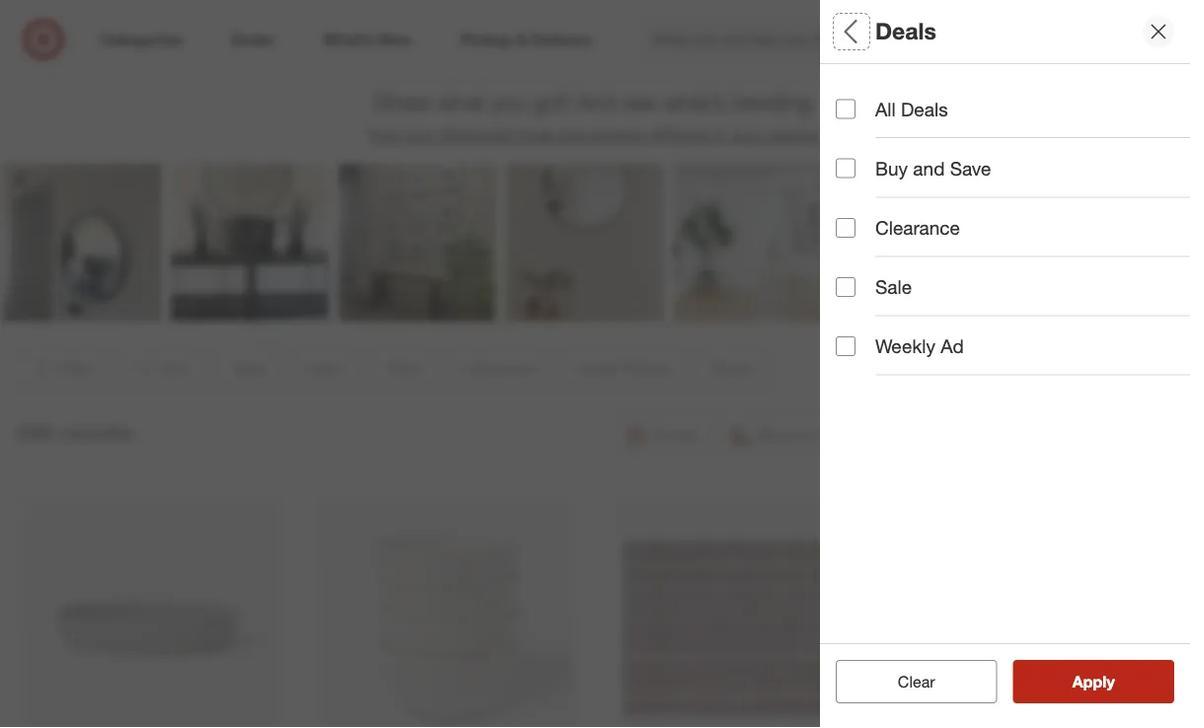 Task type: describe. For each thing, give the bounding box(es) containing it.
filters
[[869, 17, 931, 45]]

@target
[[652, 126, 710, 145]]

buy
[[875, 157, 908, 180]]

1 vertical spatial deals
[[901, 98, 948, 120]]

clear button
[[836, 660, 997, 704]]

user image by @athomeangelique image
[[506, 164, 664, 321]]

Weekly Ad checkbox
[[836, 337, 856, 356]]

search
[[927, 32, 974, 51]]

0 vertical spatial and
[[559, 126, 586, 145]]

color
[[836, 147, 884, 169]]

Sale checkbox
[[836, 277, 856, 297]]

sale
[[875, 276, 912, 298]]

clear inside color clear
[[836, 172, 868, 189]]

weekly
[[875, 335, 935, 358]]

price button
[[836, 202, 1190, 271]]

all
[[930, 672, 945, 691]]

what
[[437, 88, 485, 116]]

collection
[[836, 292, 926, 314]]

single
[[836, 103, 874, 120]]

what's
[[663, 88, 725, 116]]

clear for clear all
[[888, 672, 925, 691]]

share what you got! and see what's trending.
[[374, 88, 816, 116]]

user image by @arielxbaker image
[[338, 164, 496, 321]]

user image by @homewithsylviac image
[[1010, 164, 1167, 321]]

share
[[374, 88, 431, 116]]

caption.
[[766, 126, 822, 145]]

bowls
[[1016, 103, 1053, 120]]

apply button
[[1013, 660, 1174, 704]]

finds
[[521, 126, 555, 145]]

mention
[[590, 126, 648, 145]]

user image by @at.home.with.hilary image
[[1177, 164, 1190, 321]]

see results button
[[1013, 660, 1174, 704]]

rugs
[[482, 34, 514, 51]]

curtains
[[860, 34, 913, 51]]

furniture link
[[12, 0, 206, 52]]

lighting
[[279, 34, 328, 51]]

all filters dialog
[[820, 0, 1190, 727]]

furniture
[[82, 34, 136, 51]]

clearance
[[875, 216, 960, 239]]

results for see results
[[1085, 672, 1136, 691]]

search button
[[927, 18, 974, 65]]

What can we help you find? suggestions appear below search field
[[640, 18, 940, 61]]

rating
[[894, 361, 952, 384]]

all deals
[[875, 98, 948, 120]]

curtains link
[[789, 0, 984, 52]]

in
[[714, 126, 726, 145]]

#project62
[[439, 126, 516, 145]]

All Deals checkbox
[[836, 99, 856, 119]]

apply
[[1072, 672, 1115, 691]]



Task type: locate. For each thing, give the bounding box(es) containing it.
deals dialog
[[820, 0, 1190, 727]]

results
[[60, 419, 133, 446], [1085, 672, 1136, 691]]

all
[[836, 17, 863, 45], [875, 98, 896, 120]]

results right see
[[1085, 672, 1136, 691]]

1 horizontal spatial all
[[875, 98, 896, 120]]

390 results
[[16, 419, 133, 446]]

and right finds
[[559, 126, 586, 145]]

guest rating button
[[836, 340, 1190, 410]]

guest rating
[[836, 361, 952, 384]]

frames;
[[920, 103, 970, 120]]

1 your from the left
[[404, 126, 435, 145]]

bath link
[[595, 0, 789, 52]]

all filters
[[836, 17, 931, 45]]

and
[[559, 126, 586, 145], [913, 157, 945, 180]]

image
[[878, 103, 916, 120]]

see
[[622, 88, 657, 116]]

1 horizontal spatial results
[[1085, 672, 1136, 691]]

all left filters
[[836, 17, 863, 45]]

all right single
[[875, 98, 896, 120]]

buy and save
[[875, 157, 991, 180]]

Clearance checkbox
[[836, 218, 856, 238]]

0 horizontal spatial all
[[836, 17, 863, 45]]

and
[[576, 88, 616, 116]]

ad
[[941, 335, 964, 358]]

all inside dialog
[[836, 17, 863, 45]]

your right the in
[[731, 126, 761, 145]]

clear
[[836, 172, 868, 189], [888, 672, 925, 691], [898, 672, 935, 691]]

and right buy
[[913, 157, 945, 180]]

1 horizontal spatial and
[[913, 157, 945, 180]]

all for all filters
[[836, 17, 863, 45]]

clear for clear
[[898, 672, 935, 691]]

post
[[368, 126, 400, 145]]

trending.
[[731, 88, 816, 116]]

your
[[404, 126, 435, 145], [731, 126, 761, 145]]

see
[[1052, 672, 1080, 691]]

your right the post
[[404, 126, 435, 145]]

collection button
[[836, 271, 1190, 340]]

bath
[[678, 34, 707, 51]]

clear all
[[888, 672, 945, 691]]

all inside deals "dialog"
[[875, 98, 896, 120]]

type single image frames; snack bowls
[[836, 78, 1053, 120]]

Buy and Save checkbox
[[836, 159, 856, 178]]

deals
[[875, 17, 936, 45], [901, 98, 948, 120]]

0 vertical spatial results
[[60, 419, 133, 446]]

results inside button
[[1085, 672, 1136, 691]]

1 vertical spatial and
[[913, 157, 945, 180]]

user image by @everydaywithmrsj image
[[842, 164, 1000, 321]]

post your #project62 finds and mention @target in your caption. link
[[368, 126, 822, 145]]

user image by @brennaberg image
[[3, 164, 161, 321]]

results for 390 results
[[60, 419, 133, 446]]

0 vertical spatial deals
[[875, 17, 936, 45]]

Include out of stock checkbox
[[836, 498, 856, 518]]

0 vertical spatial all
[[836, 17, 863, 45]]

390
[[16, 419, 54, 446]]

0 horizontal spatial results
[[60, 419, 133, 446]]

type
[[836, 78, 878, 100]]

snack
[[973, 103, 1012, 120]]

got!
[[533, 88, 570, 116]]

clear all button
[[836, 660, 997, 704]]

see results
[[1052, 672, 1136, 691]]

price
[[836, 223, 882, 245]]

post your #project62 finds and mention @target in your caption.
[[368, 126, 822, 145]]

you
[[491, 88, 526, 116]]

all for all deals
[[875, 98, 896, 120]]

results right 390
[[60, 419, 133, 446]]

rugs link
[[401, 0, 595, 52]]

guest
[[836, 361, 889, 384]]

user image by @martamccue image
[[674, 164, 832, 321]]

1 vertical spatial results
[[1085, 672, 1136, 691]]

1 horizontal spatial your
[[731, 126, 761, 145]]

user image by @wickedhappywife image
[[171, 164, 329, 321]]

save
[[950, 157, 991, 180]]

clear inside deals "dialog"
[[898, 672, 935, 691]]

color clear
[[836, 147, 884, 189]]

1 vertical spatial all
[[875, 98, 896, 120]]

2 your from the left
[[731, 126, 761, 145]]

weekly ad
[[875, 335, 964, 358]]

0 horizontal spatial and
[[559, 126, 586, 145]]

lighting link
[[206, 0, 401, 52]]

and inside deals "dialog"
[[913, 157, 945, 180]]

0 horizontal spatial your
[[404, 126, 435, 145]]



Task type: vqa. For each thing, say whether or not it's contained in the screenshot.
All filters's 'All'
yes



